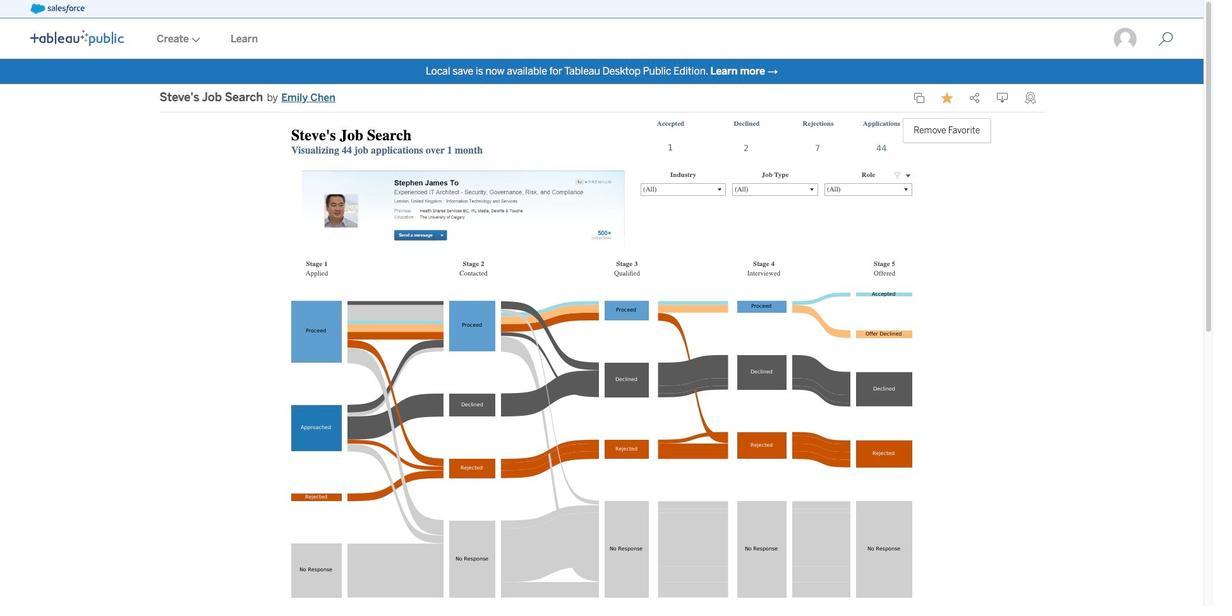 Task type: describe. For each thing, give the bounding box(es) containing it.
salesforce logo image
[[30, 4, 85, 14]]

favorite button image
[[942, 92, 953, 104]]

make a copy image
[[914, 92, 925, 104]]

nominate for viz of the day image
[[1025, 92, 1036, 104]]



Task type: vqa. For each thing, say whether or not it's contained in the screenshot.
Share image
yes



Task type: locate. For each thing, give the bounding box(es) containing it.
download image
[[997, 92, 1009, 104]]

share image
[[969, 92, 981, 104]]

create image
[[189, 37, 200, 42]]

dirk.hardpeck image
[[1113, 27, 1138, 52]]

logo image
[[30, 30, 124, 46]]

go to search image
[[1144, 32, 1189, 47]]



